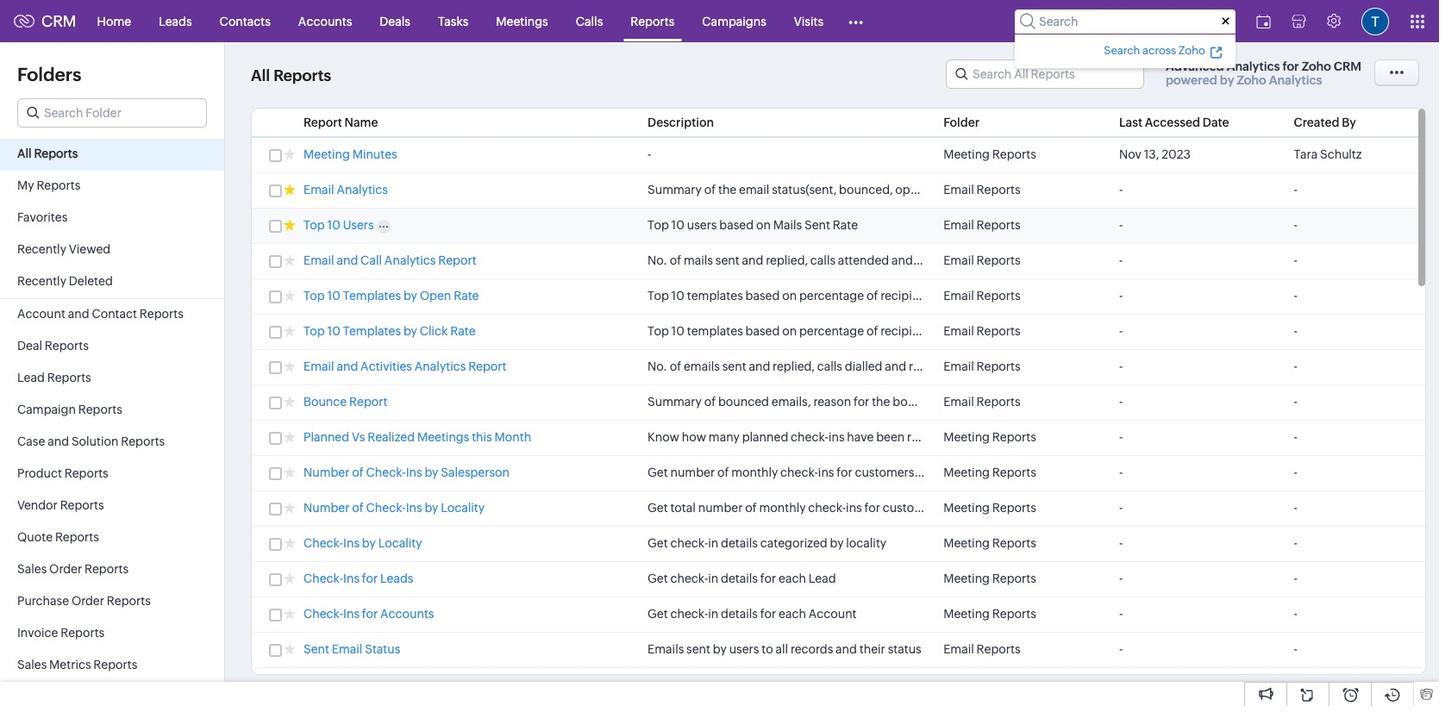 Task type: describe. For each thing, give the bounding box(es) containing it.
many
[[709, 430, 740, 444]]

deleted
[[69, 274, 113, 288]]

2 vertical spatial ins
[[846, 501, 862, 515]]

by down planned vs realized meetings this month link
[[425, 466, 438, 480]]

1 vertical spatial lead
[[809, 572, 836, 586]]

and left their
[[836, 643, 857, 656]]

check-ins for accounts
[[304, 607, 434, 621]]

email reports for events,
[[944, 360, 1021, 373]]

nov
[[1119, 147, 1142, 161]]

1 vertical spatial customers
[[883, 501, 942, 515]]

dialled
[[845, 360, 883, 373]]

based for top 10 templates based on percentage of recipients who have clicked the email
[[746, 324, 780, 338]]

10 for top 10 templates by open rate
[[327, 289, 341, 303]]

meeting for get number of monthly check-ins for customers completed by each salesperson
[[944, 466, 990, 480]]

1 vertical spatial locality
[[378, 536, 422, 550]]

based for top 10 templates based on percentage of recipients who have opened the email
[[746, 289, 780, 303]]

and left tasks at the bottom of page
[[1062, 360, 1083, 373]]

get for get check-in details for each account
[[648, 607, 668, 621]]

vendor reports
[[17, 499, 104, 512]]

10 for top 10 templates by click rate
[[327, 324, 341, 338]]

1 horizontal spatial representatives
[[1247, 360, 1333, 373]]

top for top 10 templates by click rate
[[304, 324, 325, 338]]

0 horizontal spatial accounts
[[298, 14, 352, 28]]

minutes
[[352, 147, 397, 161]]

calls
[[576, 14, 603, 28]]

meeting for -
[[944, 147, 990, 161]]

have for clicked
[[966, 324, 992, 338]]

etc.
[[1275, 395, 1297, 409]]

percentage for opened
[[800, 289, 864, 303]]

1 vertical spatial meetings
[[417, 430, 470, 444]]

1 horizontal spatial date
[[1166, 360, 1191, 373]]

check-ins for leads
[[304, 572, 414, 586]]

ins for leads
[[343, 572, 360, 586]]

contacts link
[[206, 0, 284, 42]]

visits
[[794, 14, 824, 28]]

in right realized
[[954, 430, 964, 444]]

0 vertical spatial to
[[1195, 395, 1206, 409]]

report left name
[[304, 116, 342, 129]]

been
[[876, 430, 905, 444]]

replied, for attended
[[766, 254, 808, 267]]

summary for summary of bounced emails, reason for the bounce, date the bounce occurred, the record related to the bounce etc.
[[648, 395, 702, 409]]

of left 'mails'
[[670, 254, 681, 267]]

by right listed
[[1149, 360, 1163, 373]]

on for top 10 templates based on percentage of recipients who have clicked the email
[[782, 324, 797, 338]]

in for get check-in details for each account
[[708, 607, 719, 621]]

of left bounced
[[704, 395, 716, 409]]

0 vertical spatial number
[[671, 466, 715, 480]]

of inside "link"
[[352, 501, 364, 515]]

0 vertical spatial all
[[251, 67, 270, 85]]

and right case
[[48, 435, 69, 449]]

by right created
[[1342, 116, 1357, 129]]

the down events,
[[970, 395, 988, 409]]

by left click
[[404, 324, 417, 338]]

summary of bounced emails, reason for the bounce, date the bounce occurred, the record related to the bounce etc.
[[648, 395, 1297, 409]]

of up top 10 users based on mails sent rate
[[704, 183, 716, 197]]

vendor reports link
[[0, 491, 224, 523]]

reports link
[[617, 0, 689, 42]]

status
[[365, 643, 400, 656]]

how
[[682, 430, 706, 444]]

in for get check-in details for each lead
[[708, 572, 719, 586]]

check- down realized at the left bottom of page
[[366, 466, 406, 480]]

the left bounce,
[[872, 395, 891, 409]]

who for opened
[[939, 289, 963, 303]]

sales order reports link
[[0, 555, 224, 587]]

email analytics link
[[304, 183, 388, 199]]

emails sent by users to all records and their status
[[648, 643, 922, 656]]

top for top 10 templates based on percentage of recipients who have clicked the email
[[648, 324, 669, 338]]

templates for click
[[343, 324, 401, 338]]

0 horizontal spatial date
[[942, 395, 967, 409]]

created by
[[1294, 116, 1357, 129]]

tara
[[1294, 147, 1318, 161]]

date,
[[1069, 183, 1097, 197]]

crm link
[[14, 12, 76, 30]]

clicked
[[995, 324, 1035, 338]]

get for get number of monthly check-ins for customers completed by each salesperson
[[648, 466, 668, 480]]

0 vertical spatial leads
[[159, 14, 192, 28]]

recently deleted
[[17, 274, 113, 288]]

for inside check-ins for accounts link
[[362, 607, 378, 621]]

percentage for clicked
[[800, 324, 864, 338]]

report inside "link"
[[468, 360, 507, 373]]

activities
[[361, 360, 412, 373]]

1 horizontal spatial locality
[[961, 501, 1002, 515]]

my reports
[[17, 179, 81, 192]]

email inside "link"
[[304, 360, 334, 373]]

top 10 templates by open rate
[[304, 289, 479, 303]]

by up check-ins for leads
[[362, 536, 376, 550]]

get number of monthly check-ins for customers completed by each salesperson
[[648, 466, 1096, 480]]

of down top 10 templates based on percentage of recipients who have opened the email
[[867, 324, 878, 338]]

invoice reports link
[[0, 618, 224, 650]]

10 for top 10 users based on mails sent rate
[[672, 218, 685, 232]]

email for top 10 templates based on percentage of recipients who have opened the email
[[1062, 289, 1092, 303]]

1 bounce from the left
[[990, 395, 1034, 409]]

the up top 10 users based on mails sent rate
[[718, 183, 737, 197]]

1 vertical spatial users
[[729, 643, 759, 656]]

email and call analytics report link
[[304, 254, 477, 270]]

analytics down calendar image
[[1227, 60, 1280, 73]]

the left current
[[966, 430, 985, 444]]

2 vertical spatial have
[[847, 430, 874, 444]]

0 vertical spatial each
[[997, 466, 1025, 480]]

deals
[[380, 14, 410, 28]]

2 email reports from the top
[[944, 218, 1021, 232]]

10 for top 10 templates based on percentage of recipients who have clicked the email
[[672, 324, 685, 338]]

meeting for get check-in details for each lead
[[944, 572, 990, 586]]

number of check-ins by locality
[[304, 501, 485, 515]]

Search field
[[1015, 9, 1236, 33]]

ins for have
[[829, 430, 845, 444]]

calendar image
[[1257, 14, 1271, 28]]

metrics
[[49, 658, 91, 672]]

tasks
[[438, 14, 469, 28]]

sales order reports
[[17, 562, 129, 576]]

sent for mails
[[716, 254, 740, 267]]

email and activities analytics report
[[304, 360, 507, 373]]

module
[[1156, 183, 1199, 197]]

get total number of monthly check-ins for customers by locality
[[648, 501, 1002, 515]]

and right listed
[[1193, 360, 1215, 373]]

and left call
[[337, 254, 358, 267]]

email reports for opened
[[944, 289, 1021, 303]]

opened,
[[896, 183, 942, 197]]

of down vs
[[352, 466, 364, 480]]

calls link
[[562, 0, 617, 42]]

completed
[[917, 466, 979, 480]]

0 vertical spatial crm
[[41, 12, 76, 30]]

sent email status
[[304, 643, 400, 656]]

email and call analytics report
[[304, 254, 477, 267]]

on for top 10 users based on mails sent rate
[[756, 218, 771, 232]]

and down top 10 users based on mails sent rate
[[742, 254, 764, 267]]

top 10 users
[[304, 218, 374, 232]]

events,
[[963, 360, 1003, 373]]

email reports for clicked
[[944, 324, 1021, 338]]

of left emails
[[670, 360, 681, 373]]

email for top 10 templates based on percentage of recipients who have clicked the email
[[1059, 324, 1089, 338]]

get check-in details categorized by locality
[[648, 536, 887, 550]]

description
[[648, 116, 714, 129]]

contact
[[92, 307, 137, 321]]

quote
[[17, 530, 53, 544]]

analytics inside "link"
[[415, 360, 466, 373]]

recently for recently deleted
[[17, 274, 66, 288]]

by down the get total number of monthly check-ins for customers by locality
[[830, 536, 844, 550]]

by down get check-in details for each account
[[713, 643, 727, 656]]

rate for top 10 templates based on percentage of recipients who have clicked the email
[[450, 324, 476, 338]]

by inside "link"
[[425, 501, 438, 515]]

bounce,
[[893, 395, 939, 409]]

details for locality
[[721, 536, 758, 550]]

recipients for clicked
[[881, 324, 936, 338]]

no. of emails sent and replied, calls dialled and received, events, checkins, and tasks listed by date and sales representatives
[[648, 360, 1333, 373]]

number for number of check-ins by salesperson
[[304, 466, 350, 480]]

planned
[[304, 430, 349, 444]]

0 vertical spatial rate
[[833, 218, 858, 232]]

the right opened
[[1041, 289, 1059, 303]]

0 horizontal spatial locality
[[846, 536, 887, 550]]

case and solution reports
[[17, 435, 165, 449]]

report up 'open' on the left top of page
[[438, 254, 477, 267]]

vendor
[[17, 499, 58, 512]]

of up get check-in details categorized by locality
[[745, 501, 757, 515]]

2 vertical spatial sent
[[687, 643, 711, 656]]

no. for no. of emails sent and replied, calls dialled and received, events, checkins, and tasks listed by date and sales representatives
[[648, 360, 667, 373]]

meeting reports for locality
[[944, 536, 1037, 550]]

report name
[[304, 116, 378, 129]]

related
[[1153, 395, 1192, 409]]

0 horizontal spatial zoho
[[1179, 44, 1206, 56]]

top 10 templates based on percentage of recipients who have opened the email
[[648, 289, 1092, 303]]

the right related
[[1209, 395, 1227, 409]]

invoice
[[17, 626, 58, 640]]

product reports link
[[0, 459, 224, 491]]

planned
[[742, 430, 789, 444]]

for down get number of monthly check-ins for customers completed by each salesperson
[[865, 501, 881, 515]]

templates for open
[[343, 289, 401, 303]]

on left the date,
[[1052, 183, 1066, 197]]

total
[[671, 501, 696, 515]]

opened
[[995, 289, 1038, 303]]

1 meeting reports from the top
[[944, 147, 1037, 161]]

attended
[[838, 254, 889, 267]]

crm inside advanced analytics for zoho crm powered by zoho analytics
[[1334, 60, 1362, 73]]

nov 13, 2023
[[1119, 147, 1191, 161]]

1 vertical spatial monthly
[[759, 501, 806, 515]]

2 horizontal spatial zoho
[[1302, 60, 1332, 73]]

10 for top 10 users
[[327, 218, 341, 232]]

0 vertical spatial account
[[17, 307, 65, 321]]

1 horizontal spatial zoho
[[1237, 73, 1267, 87]]

ins for locality
[[343, 536, 360, 550]]

by left 'open' on the left top of page
[[404, 289, 417, 303]]

campaign reports link
[[0, 395, 224, 427]]

check- for check-ins for leads
[[304, 572, 343, 586]]

0 horizontal spatial to
[[762, 643, 773, 656]]

accounts link
[[284, 0, 366, 42]]

top 10 templates by click rate
[[304, 324, 476, 338]]

sales for sales order reports
[[17, 562, 47, 576]]

search
[[1104, 44, 1141, 56]]

order for purchase
[[71, 594, 104, 608]]

ins down planned vs realized meetings this month link
[[406, 466, 422, 480]]

search across zoho link
[[1102, 41, 1226, 59]]

all reports link
[[0, 139, 224, 171]]

and down deleted
[[68, 307, 89, 321]]

1 vertical spatial number
[[698, 501, 743, 515]]

top for top 10 templates by open rate
[[304, 289, 325, 303]]

check-ins for accounts link
[[304, 607, 434, 624]]

meeting for know how many planned check-ins have been realized in the current month
[[944, 430, 990, 444]]

based right clicked)
[[1015, 183, 1049, 197]]

number of check-ins by salesperson link
[[304, 466, 510, 482]]

listed
[[1116, 360, 1147, 373]]

meeting for get check-in details for each account
[[944, 607, 990, 621]]

account and contact reports link
[[0, 299, 224, 331]]

who for clicked
[[939, 324, 963, 338]]

favorites link
[[0, 203, 224, 235]]

0 vertical spatial lead
[[17, 371, 45, 385]]

analytics up created
[[1269, 73, 1323, 87]]

and up bounced
[[749, 360, 770, 373]]

and left missed
[[892, 254, 913, 267]]

0 vertical spatial email
[[739, 183, 770, 197]]

1 horizontal spatial accounts
[[380, 607, 434, 621]]

account and contact reports
[[17, 307, 184, 321]]

tasks
[[1086, 360, 1114, 373]]

and left clicked)
[[945, 183, 966, 197]]

each for lead
[[779, 572, 806, 586]]

by right completed
[[981, 466, 995, 480]]

1 vertical spatial leads
[[380, 572, 414, 586]]

user
[[1225, 183, 1249, 197]]

recently deleted link
[[0, 267, 224, 298]]

advanced analytics for zoho crm powered by zoho analytics
[[1166, 60, 1362, 87]]

analytics right call
[[385, 254, 436, 267]]



Task type: locate. For each thing, give the bounding box(es) containing it.
all reports
[[251, 67, 331, 85], [17, 147, 78, 160]]

get
[[648, 466, 668, 480], [648, 501, 668, 515], [648, 536, 668, 550], [648, 572, 668, 586], [648, 607, 668, 621]]

2 vertical spatial each
[[779, 607, 806, 621]]

check- for check-ins by locality
[[304, 536, 343, 550]]

reports
[[631, 14, 675, 28], [274, 67, 331, 85], [34, 147, 78, 160], [993, 147, 1037, 161], [37, 179, 81, 192], [977, 183, 1021, 197], [977, 218, 1021, 232], [977, 254, 1021, 267], [977, 289, 1021, 303], [140, 307, 184, 321], [977, 324, 1021, 338], [45, 339, 89, 353], [977, 360, 1021, 373], [47, 371, 91, 385], [977, 395, 1021, 409], [78, 403, 122, 417], [993, 430, 1037, 444], [121, 435, 165, 449], [993, 466, 1037, 480], [64, 467, 108, 480], [60, 499, 104, 512], [993, 501, 1037, 515], [55, 530, 99, 544], [993, 536, 1037, 550], [85, 562, 129, 576], [993, 572, 1037, 586], [107, 594, 151, 608], [993, 607, 1037, 621], [61, 626, 105, 640], [977, 643, 1021, 656], [93, 658, 137, 672]]

0 horizontal spatial leads
[[159, 14, 192, 28]]

sales down invoice
[[17, 658, 47, 672]]

check-ins by locality link
[[304, 536, 422, 553]]

0 vertical spatial who
[[939, 289, 963, 303]]

get check-in details for each lead
[[648, 572, 836, 586]]

2 details from the top
[[721, 572, 758, 586]]

0 vertical spatial users
[[687, 218, 717, 232]]

percentage
[[800, 289, 864, 303], [800, 324, 864, 338]]

1 horizontal spatial bounce
[[1229, 395, 1273, 409]]

top for top 10 templates based on percentage of recipients who have opened the email
[[648, 289, 669, 303]]

on left mails
[[756, 218, 771, 232]]

1 vertical spatial recipients
[[881, 324, 936, 338]]

top 10 templates based on percentage of recipients who have clicked the email
[[648, 324, 1089, 338]]

meeting minutes link
[[304, 147, 397, 164]]

0 vertical spatial meetings
[[496, 14, 548, 28]]

calls for attended
[[811, 254, 836, 267]]

0 horizontal spatial account
[[17, 307, 65, 321]]

ins up check-ins for leads
[[343, 536, 360, 550]]

1 horizontal spatial meetings
[[496, 14, 548, 28]]

all inside all reports link
[[17, 147, 32, 160]]

1 vertical spatial date
[[942, 395, 967, 409]]

the right clicked
[[1038, 324, 1056, 338]]

salesperson down this
[[441, 466, 510, 480]]

email reports
[[944, 183, 1021, 197], [944, 218, 1021, 232], [944, 254, 1021, 267], [944, 289, 1021, 303], [944, 324, 1021, 338], [944, 360, 1021, 373], [944, 395, 1021, 409], [944, 643, 1021, 656]]

based left mails
[[720, 218, 754, 232]]

1 vertical spatial sent
[[304, 643, 329, 656]]

record
[[1114, 395, 1151, 409]]

representatives up etc.
[[1247, 360, 1333, 373]]

1 recently from the top
[[17, 242, 66, 256]]

number of check-ins by locality link
[[304, 501, 485, 518]]

0 vertical spatial details
[[721, 536, 758, 550]]

each for account
[[779, 607, 806, 621]]

1 salesperson from the left
[[441, 466, 510, 480]]

ins for for
[[818, 466, 834, 480]]

meeting for get total number of monthly check-ins for customers by locality
[[944, 501, 990, 515]]

5 get from the top
[[648, 607, 668, 621]]

2 meeting reports from the top
[[944, 430, 1037, 444]]

3 get from the top
[[648, 536, 668, 550]]

favorites
[[17, 210, 68, 224]]

1 horizontal spatial lead
[[809, 572, 836, 586]]

8 email reports from the top
[[944, 643, 1021, 656]]

0 horizontal spatial salesperson
[[441, 466, 510, 480]]

in for get check-in details categorized by locality
[[708, 536, 719, 550]]

1 horizontal spatial crm
[[1334, 60, 1362, 73]]

0 vertical spatial sent
[[716, 254, 740, 267]]

2 salesperson from the left
[[1027, 466, 1096, 480]]

monthly up categorized on the bottom
[[759, 501, 806, 515]]

0 vertical spatial customers
[[855, 466, 915, 480]]

across
[[1143, 44, 1177, 56]]

check- inside "link"
[[366, 501, 406, 515]]

leads right the home
[[159, 14, 192, 28]]

1 templates from the top
[[687, 289, 743, 303]]

analytics down click
[[415, 360, 466, 373]]

all up my
[[17, 147, 32, 160]]

1 vertical spatial all
[[17, 147, 32, 160]]

1 horizontal spatial users
[[729, 643, 759, 656]]

by inside advanced analytics for zoho crm powered by zoho analytics
[[1220, 73, 1235, 87]]

have up events,
[[966, 324, 992, 338]]

check- down 'number of check-ins by salesperson' link
[[366, 501, 406, 515]]

no. left emails
[[648, 360, 667, 373]]

meeting reports for have
[[944, 430, 1037, 444]]

by down 'number of check-ins by salesperson' link
[[425, 501, 438, 515]]

product reports
[[17, 467, 108, 480]]

powered
[[1166, 73, 1218, 87]]

email and activities analytics report link
[[304, 360, 507, 376]]

representatives up opened
[[1005, 254, 1091, 267]]

1 details from the top
[[721, 536, 758, 550]]

email reports down events,
[[944, 395, 1021, 409]]

2 recipients from the top
[[881, 324, 936, 338]]

0 horizontal spatial sent
[[304, 643, 329, 656]]

0 horizontal spatial all
[[17, 147, 32, 160]]

monthly down planned
[[732, 466, 778, 480]]

folder
[[944, 116, 980, 129]]

for down 'know how many planned check-ins have been realized in the current month'
[[837, 466, 853, 480]]

0 vertical spatial recipients
[[881, 289, 936, 303]]

my
[[17, 179, 34, 192]]

and right dialled
[[885, 360, 907, 373]]

accounts left deals
[[298, 14, 352, 28]]

templates inside the top 10 templates by click rate link
[[343, 324, 401, 338]]

of down many
[[718, 466, 729, 480]]

1 vertical spatial rate
[[454, 289, 479, 303]]

email up top 10 users based on mails sent rate
[[739, 183, 770, 197]]

2 vertical spatial email
[[1059, 324, 1089, 338]]

3 meeting reports from the top
[[944, 466, 1037, 480]]

1 vertical spatial ins
[[818, 466, 834, 480]]

1 vertical spatial locality
[[846, 536, 887, 550]]

calls left "attended"
[[811, 254, 836, 267]]

received,
[[909, 360, 960, 373]]

calls for dialled
[[817, 360, 843, 373]]

leads link
[[145, 0, 206, 42]]

summary of the email status(sent, bounced, opened, and clicked) based on date, template, module and user
[[648, 183, 1249, 197]]

emails
[[684, 360, 720, 373]]

account up records on the right bottom
[[809, 607, 857, 621]]

2 summary from the top
[[648, 395, 702, 409]]

of down no. of mails sent and replied, calls attended and missed by sales representatives
[[867, 289, 878, 303]]

ins up the get total number of monthly check-ins for customers by locality
[[818, 466, 834, 480]]

details up get check-in details for each account
[[721, 572, 758, 586]]

10 for top 10 templates based on percentage of recipients who have opened the email
[[672, 289, 685, 303]]

Search Folder text field
[[18, 99, 206, 127]]

1 horizontal spatial salesperson
[[1027, 466, 1096, 480]]

1 horizontal spatial sales
[[1217, 360, 1245, 373]]

on up the "emails,"
[[782, 324, 797, 338]]

4 get from the top
[[648, 572, 668, 586]]

campaigns
[[702, 14, 767, 28]]

all
[[251, 67, 270, 85], [17, 147, 32, 160]]

0 horizontal spatial all reports
[[17, 147, 78, 160]]

number inside "link"
[[304, 501, 350, 515]]

meeting reports for account
[[944, 607, 1037, 621]]

2 templates from the top
[[343, 324, 401, 338]]

no. for no. of mails sent and replied, calls attended and missed by sales representatives
[[648, 254, 667, 267]]

get for get check-in details categorized by locality
[[648, 536, 668, 550]]

1 vertical spatial have
[[966, 324, 992, 338]]

home link
[[83, 0, 145, 42]]

1 email reports from the top
[[944, 183, 1021, 197]]

for down get check-in details categorized by locality
[[761, 572, 776, 586]]

by right missed
[[958, 254, 972, 267]]

date right bounce,
[[942, 395, 967, 409]]

locality down 'number of check-ins by salesperson' link
[[441, 501, 485, 515]]

7 email reports from the top
[[944, 395, 1021, 409]]

summary down description
[[648, 183, 702, 197]]

report
[[304, 116, 342, 129], [438, 254, 477, 267], [468, 360, 507, 373], [349, 395, 388, 409]]

bounce
[[304, 395, 347, 409]]

for inside check-ins for leads link
[[362, 572, 378, 586]]

reason
[[814, 395, 851, 409]]

profile element
[[1352, 0, 1400, 42]]

order down sales order reports
[[71, 594, 104, 608]]

6 meeting reports from the top
[[944, 572, 1037, 586]]

account up deal
[[17, 307, 65, 321]]

number up 'check-ins by locality'
[[304, 501, 350, 515]]

templates for top 10 templates based on percentage of recipients who have clicked the email
[[687, 324, 743, 338]]

templates inside 'top 10 templates by open rate' link
[[343, 289, 401, 303]]

in
[[954, 430, 964, 444], [708, 536, 719, 550], [708, 572, 719, 586], [708, 607, 719, 621]]

1 vertical spatial summary
[[648, 395, 702, 409]]

number
[[671, 466, 715, 480], [698, 501, 743, 515]]

their
[[860, 643, 886, 656]]

in down get check-in details for each lead
[[708, 607, 719, 621]]

replied, for dialled
[[773, 360, 815, 373]]

1 vertical spatial representatives
[[1247, 360, 1333, 373]]

0 horizontal spatial bounce
[[990, 395, 1034, 409]]

date
[[1203, 116, 1230, 129]]

1 vertical spatial replied,
[[773, 360, 815, 373]]

1 vertical spatial calls
[[817, 360, 843, 373]]

profile image
[[1362, 7, 1390, 35]]

7 meeting reports from the top
[[944, 607, 1037, 621]]

5 meeting reports from the top
[[944, 536, 1037, 550]]

no. left 'mails'
[[648, 254, 667, 267]]

email analytics
[[304, 183, 388, 197]]

10 up emails
[[672, 324, 685, 338]]

0 vertical spatial order
[[49, 562, 82, 576]]

0 horizontal spatial lead
[[17, 371, 45, 385]]

to right related
[[1195, 395, 1206, 409]]

1 horizontal spatial locality
[[441, 501, 485, 515]]

0 vertical spatial have
[[966, 289, 992, 303]]

0 vertical spatial sent
[[805, 218, 831, 232]]

replied, up the "emails,"
[[773, 360, 815, 373]]

1 recipients from the top
[[881, 289, 936, 303]]

1 vertical spatial accounts
[[380, 607, 434, 621]]

1 no. from the top
[[648, 254, 667, 267]]

1 horizontal spatial to
[[1195, 395, 1206, 409]]

0 vertical spatial locality
[[441, 501, 485, 515]]

recipients down missed
[[881, 289, 936, 303]]

sales for sales metrics reports
[[17, 658, 47, 672]]

1 vertical spatial crm
[[1334, 60, 1362, 73]]

details for lead
[[721, 572, 758, 586]]

1 horizontal spatial all reports
[[251, 67, 331, 85]]

10 left users in the top left of the page
[[327, 218, 341, 232]]

template,
[[1100, 183, 1153, 197]]

calls
[[811, 254, 836, 267], [817, 360, 843, 373]]

0 vertical spatial date
[[1166, 360, 1191, 373]]

ins inside "link"
[[406, 501, 422, 515]]

1 number from the top
[[304, 466, 350, 480]]

details for account
[[721, 607, 758, 621]]

2 percentage from the top
[[800, 324, 864, 338]]

all reports up my reports
[[17, 147, 78, 160]]

2 recently from the top
[[17, 274, 66, 288]]

check-
[[366, 466, 406, 480], [366, 501, 406, 515], [304, 536, 343, 550], [304, 572, 343, 586], [304, 607, 343, 621]]

accounts
[[298, 14, 352, 28], [380, 607, 434, 621]]

Other Modules field
[[838, 7, 875, 35]]

the left record
[[1093, 395, 1111, 409]]

13,
[[1144, 147, 1160, 161]]

who down missed
[[939, 289, 963, 303]]

leads
[[159, 14, 192, 28], [380, 572, 414, 586]]

10 down 'top 10 templates by open rate' link
[[327, 324, 341, 338]]

zoho right advanced
[[1237, 73, 1267, 87]]

5 email reports from the top
[[944, 324, 1021, 338]]

1 horizontal spatial sent
[[805, 218, 831, 232]]

recipients for opened
[[881, 289, 936, 303]]

all down contacts
[[251, 67, 270, 85]]

0 horizontal spatial meetings
[[417, 430, 470, 444]]

viewed
[[69, 242, 111, 256]]

salesperson
[[441, 466, 510, 480], [1027, 466, 1096, 480]]

purchase order reports
[[17, 594, 151, 608]]

email reports right opened, at the right
[[944, 183, 1021, 197]]

of up 'check-ins by locality'
[[352, 501, 364, 515]]

crm up folders
[[41, 12, 76, 30]]

for up all
[[761, 607, 776, 621]]

deal reports link
[[0, 331, 224, 363]]

templates up activities
[[343, 324, 401, 338]]

0 vertical spatial templates
[[343, 289, 401, 303]]

each down current
[[997, 466, 1025, 480]]

0 vertical spatial monthly
[[732, 466, 778, 480]]

recipients up received,
[[881, 324, 936, 338]]

by down completed
[[945, 501, 959, 515]]

and
[[945, 183, 966, 197], [1201, 183, 1222, 197], [337, 254, 358, 267], [742, 254, 764, 267], [892, 254, 913, 267], [68, 307, 89, 321], [337, 360, 358, 373], [749, 360, 770, 373], [885, 360, 907, 373], [1062, 360, 1083, 373], [1193, 360, 1215, 373], [48, 435, 69, 449], [836, 643, 857, 656]]

each down categorized on the bottom
[[779, 572, 806, 586]]

analytics up users in the top left of the page
[[337, 183, 388, 197]]

in up get check-in details for each account
[[708, 572, 719, 586]]

sent right mails
[[805, 218, 831, 232]]

quote reports
[[17, 530, 99, 544]]

1 vertical spatial recently
[[17, 274, 66, 288]]

percentage down "attended"
[[800, 289, 864, 303]]

order for sales
[[49, 562, 82, 576]]

meeting reports
[[944, 147, 1037, 161], [944, 430, 1037, 444], [944, 466, 1037, 480], [944, 501, 1037, 515], [944, 536, 1037, 550], [944, 572, 1037, 586], [944, 607, 1037, 621]]

rate for top 10 templates based on percentage of recipients who have opened the email
[[454, 289, 479, 303]]

number of check-ins by salesperson
[[304, 466, 510, 480]]

1 vertical spatial sales
[[17, 658, 47, 672]]

purchase order reports link
[[0, 587, 224, 618]]

summary up know
[[648, 395, 702, 409]]

3 details from the top
[[721, 607, 758, 621]]

1 vertical spatial details
[[721, 572, 758, 586]]

locality inside "link"
[[441, 501, 485, 515]]

email reports for by
[[944, 254, 1021, 267]]

search across zoho
[[1104, 44, 1206, 56]]

meeting reports for lead
[[944, 572, 1037, 586]]

meeting reports for for
[[944, 466, 1037, 480]]

details up get check-in details for each lead
[[721, 536, 758, 550]]

0 vertical spatial locality
[[961, 501, 1002, 515]]

1 vertical spatial percentage
[[800, 324, 864, 338]]

check- for check-ins for accounts
[[304, 607, 343, 621]]

meeting reports for ins
[[944, 501, 1037, 515]]

contacts
[[220, 14, 271, 28]]

1 vertical spatial account
[[809, 607, 857, 621]]

sent for emails
[[723, 360, 747, 373]]

lead down categorized on the bottom
[[809, 572, 836, 586]]

top 10 templates by click rate link
[[304, 324, 476, 341]]

templates down call
[[343, 289, 401, 303]]

0 vertical spatial calls
[[811, 254, 836, 267]]

have for opened
[[966, 289, 992, 303]]

email up tasks at the bottom of page
[[1059, 324, 1089, 338]]

0 vertical spatial templates
[[687, 289, 743, 303]]

2 sales from the top
[[17, 658, 47, 672]]

month
[[495, 430, 531, 444]]

on for top 10 templates based on percentage of recipients who have opened the email
[[782, 289, 797, 303]]

2 who from the top
[[939, 324, 963, 338]]

1 horizontal spatial all
[[251, 67, 270, 85]]

deals link
[[366, 0, 424, 42]]

and left 'user'
[[1201, 183, 1222, 197]]

0 horizontal spatial locality
[[378, 536, 422, 550]]

have left opened
[[966, 289, 992, 303]]

folders
[[17, 64, 81, 85]]

call
[[361, 254, 382, 267]]

ins for accounts
[[343, 607, 360, 621]]

email reports for on
[[944, 183, 1021, 197]]

check- up check-ins for leads
[[304, 536, 343, 550]]

report up vs
[[349, 395, 388, 409]]

customers
[[855, 466, 915, 480], [883, 501, 942, 515]]

check- up sent email status
[[304, 607, 343, 621]]

templates for top 10 templates based on percentage of recipients who have opened the email
[[687, 289, 743, 303]]

tara schultz
[[1294, 147, 1362, 161]]

occurred,
[[1036, 395, 1090, 409]]

top for top 10 users based on mails sent rate
[[648, 218, 669, 232]]

4 meeting reports from the top
[[944, 501, 1037, 515]]

1 percentage from the top
[[800, 289, 864, 303]]

recently for recently viewed
[[17, 242, 66, 256]]

categorized
[[761, 536, 828, 550]]

0 vertical spatial ins
[[829, 430, 845, 444]]

1 vertical spatial all reports
[[17, 147, 78, 160]]

date
[[1166, 360, 1191, 373], [942, 395, 967, 409]]

tasks link
[[424, 0, 482, 42]]

based for top 10 users based on mails sent rate
[[720, 218, 754, 232]]

for inside advanced analytics for zoho crm powered by zoho analytics
[[1283, 60, 1299, 73]]

1 sales from the top
[[17, 562, 47, 576]]

locality
[[961, 501, 1002, 515], [846, 536, 887, 550]]

have
[[966, 289, 992, 303], [966, 324, 992, 338], [847, 430, 874, 444]]

2 number from the top
[[304, 501, 350, 515]]

ins down get number of monthly check-ins for customers completed by each salesperson
[[846, 501, 862, 515]]

0 vertical spatial sales
[[974, 254, 1002, 267]]

1 vertical spatial sent
[[723, 360, 747, 373]]

templates
[[687, 289, 743, 303], [687, 324, 743, 338]]

based up bounced
[[746, 324, 780, 338]]

this
[[472, 430, 492, 444]]

lead down deal
[[17, 371, 45, 385]]

1 templates from the top
[[343, 289, 401, 303]]

ins down check-ins for leads link
[[343, 607, 360, 621]]

1 vertical spatial order
[[71, 594, 104, 608]]

calls left dialled
[[817, 360, 843, 373]]

users
[[687, 218, 717, 232], [729, 643, 759, 656]]

get for get check-in details for each lead
[[648, 572, 668, 586]]

locality down the get total number of monthly check-ins for customers by locality
[[846, 536, 887, 550]]

crm
[[41, 12, 76, 30], [1334, 60, 1362, 73]]

1 vertical spatial templates
[[343, 324, 401, 338]]

email reports up opened
[[944, 254, 1021, 267]]

0 horizontal spatial representatives
[[1005, 254, 1091, 267]]

meeting for get check-in details categorized by locality
[[944, 536, 990, 550]]

1 vertical spatial sales
[[1217, 360, 1245, 373]]

visits link
[[780, 0, 838, 42]]

get for get total number of monthly check-ins for customers by locality
[[648, 501, 668, 515]]

1 who from the top
[[939, 289, 963, 303]]

1 get from the top
[[648, 466, 668, 480]]

1 summary from the top
[[648, 183, 702, 197]]

and inside "link"
[[337, 360, 358, 373]]

0 horizontal spatial sales
[[974, 254, 1002, 267]]

0 horizontal spatial users
[[687, 218, 717, 232]]

who up received,
[[939, 324, 963, 338]]

3 email reports from the top
[[944, 254, 1021, 267]]

1 vertical spatial no.
[[648, 360, 667, 373]]

email reports for bounce
[[944, 395, 1021, 409]]

create menu image
[[1204, 0, 1246, 42]]

6 email reports from the top
[[944, 360, 1021, 373]]

crm down "profile" icon
[[1334, 60, 1362, 73]]

10 down 'mails'
[[672, 289, 685, 303]]

for down check-ins for leads link
[[362, 607, 378, 621]]

recently viewed link
[[0, 235, 224, 267]]

0 vertical spatial representatives
[[1005, 254, 1091, 267]]

1 horizontal spatial leads
[[380, 572, 414, 586]]

2 no. from the top
[[648, 360, 667, 373]]

top for top 10 users
[[304, 218, 325, 232]]

Search All Reports text field
[[947, 60, 1144, 88]]

last accessed date
[[1119, 116, 1230, 129]]

recently
[[17, 242, 66, 256], [17, 274, 66, 288]]

accessed
[[1145, 116, 1201, 129]]

summary for summary of the email status(sent, bounced, opened, and clicked) based on date, template, module and user
[[648, 183, 702, 197]]

email
[[304, 183, 334, 197], [944, 183, 974, 197], [944, 218, 974, 232], [304, 254, 334, 267], [944, 254, 974, 267], [944, 289, 974, 303], [944, 324, 974, 338], [304, 360, 334, 373], [944, 360, 974, 373], [944, 395, 974, 409], [332, 643, 363, 656], [944, 643, 974, 656]]

1 vertical spatial each
[[779, 572, 806, 586]]

1 vertical spatial number
[[304, 501, 350, 515]]

top 10 users based on mails sent rate
[[648, 218, 858, 232]]

for right reason
[[854, 395, 870, 409]]

4 email reports from the top
[[944, 289, 1021, 303]]

to
[[1195, 395, 1206, 409], [762, 643, 773, 656]]

know
[[648, 430, 680, 444]]

2 templates from the top
[[687, 324, 743, 338]]

2 bounce from the left
[[1229, 395, 1273, 409]]

2 vertical spatial rate
[[450, 324, 476, 338]]

number for number of check-ins by locality
[[304, 501, 350, 515]]

0 vertical spatial all reports
[[251, 67, 331, 85]]

2 get from the top
[[648, 501, 668, 515]]

planned vs realized meetings this month
[[304, 430, 531, 444]]

top 10 templates by open rate link
[[304, 289, 479, 305]]



Task type: vqa. For each thing, say whether or not it's contained in the screenshot.
Add at the bottom of page
no



